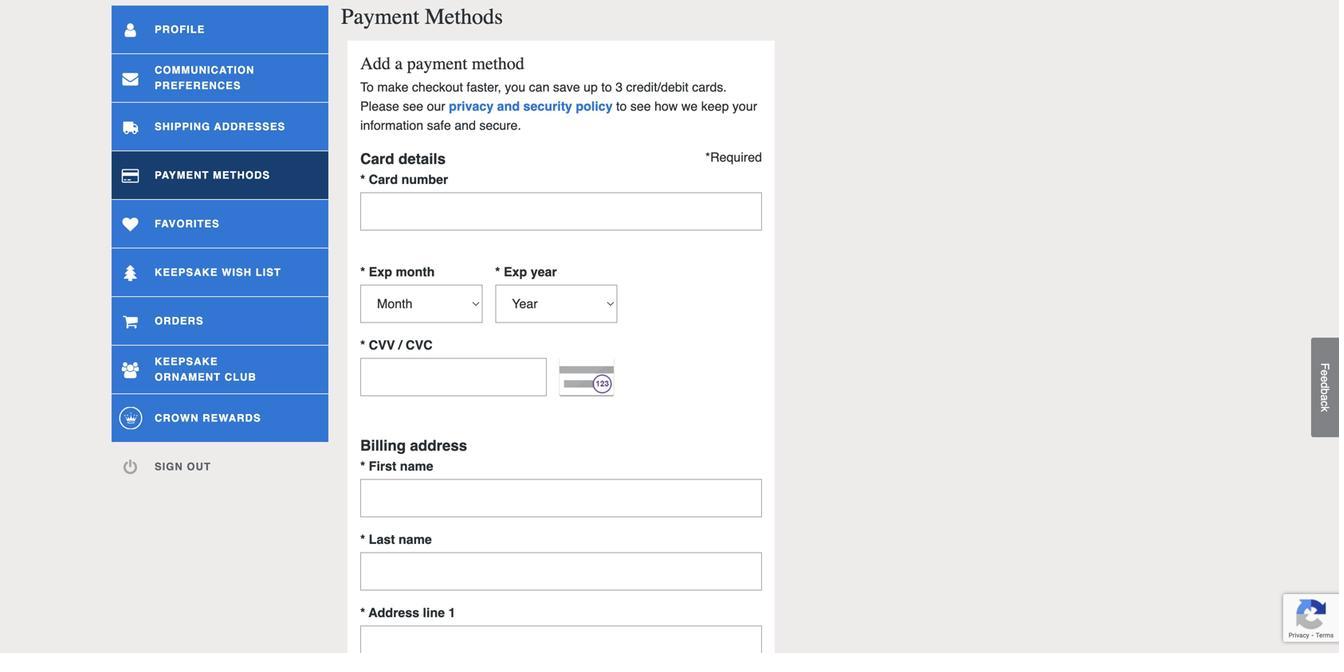 Task type: vqa. For each thing, say whether or not it's contained in the screenshot.
DETAILS at top left
yes



Task type: locate. For each thing, give the bounding box(es) containing it.
orders link
[[112, 297, 329, 345]]

to
[[602, 80, 612, 94], [617, 99, 627, 114]]

0 vertical spatial name
[[400, 459, 434, 474]]

0 vertical spatial keepsake
[[155, 267, 218, 279]]

can
[[529, 80, 550, 94]]

3
[[616, 80, 623, 94]]

* Address line 1 text field
[[360, 627, 762, 654]]

1 horizontal spatial see
[[631, 99, 651, 114]]

1 horizontal spatial exp
[[504, 265, 527, 280]]

1 exp from the left
[[369, 265, 392, 280]]

payment methods link
[[112, 152, 329, 199]]

* left first
[[360, 459, 365, 474]]

* left year
[[495, 265, 500, 280]]

0 horizontal spatial exp
[[369, 265, 392, 280]]

* left cvv
[[360, 338, 365, 353]]

shipping
[[155, 121, 211, 133]]

name right 'last'
[[399, 533, 432, 548]]

address
[[410, 437, 467, 455]]

payment
[[341, 4, 420, 30], [155, 169, 209, 181]]

please
[[360, 99, 400, 114]]

keepsake inside 'link'
[[155, 267, 218, 279]]

exp
[[369, 265, 392, 280], [504, 265, 527, 280]]

* left 'last'
[[360, 533, 365, 548]]

keepsake wish list link
[[112, 249, 329, 297]]

* left address
[[360, 606, 365, 621]]

shipping addresses
[[155, 121, 286, 133]]

* for * exp month
[[360, 265, 365, 280]]

0 horizontal spatial see
[[403, 99, 424, 114]]

name for * first name
[[400, 459, 434, 474]]

0 horizontal spatial methods
[[213, 169, 270, 181]]

1 vertical spatial and
[[455, 118, 476, 133]]

save
[[553, 80, 580, 94]]

*
[[360, 172, 365, 187], [360, 265, 365, 280], [495, 265, 500, 280], [360, 338, 365, 353], [360, 459, 365, 474], [360, 533, 365, 548], [360, 606, 365, 621]]

billing address
[[360, 437, 467, 455]]

address
[[369, 606, 420, 621]]

payment methods down shipping addresses link
[[155, 169, 270, 181]]

* for * address line 1
[[360, 606, 365, 621]]

see down credit/debit
[[631, 99, 651, 114]]

your
[[733, 99, 758, 114]]

name down billing address
[[400, 459, 434, 474]]

a inside f e e d b a c k button
[[1320, 395, 1332, 401]]

card details
[[360, 150, 446, 168]]

cvc
[[406, 338, 433, 353]]

club
[[225, 372, 257, 384]]

exp left month
[[369, 265, 392, 280]]

a
[[395, 53, 403, 74], [1320, 395, 1332, 401]]

and down you
[[497, 99, 520, 114]]

1 see from the left
[[403, 99, 424, 114]]

0 horizontal spatial to
[[602, 80, 612, 94]]

1 vertical spatial methods
[[213, 169, 270, 181]]

sign out
[[155, 461, 211, 473]]

* Card number text field
[[360, 193, 762, 231]]

and down privacy
[[455, 118, 476, 133]]

0 horizontal spatial payment methods
[[155, 169, 270, 181]]

* left month
[[360, 265, 365, 280]]

security
[[524, 99, 573, 114]]

name
[[400, 459, 434, 474], [399, 533, 432, 548]]

1 vertical spatial name
[[399, 533, 432, 548]]

1 horizontal spatial payment methods
[[341, 4, 503, 30]]

keepsake for keepsake wish list
[[155, 267, 218, 279]]

how
[[655, 99, 678, 114]]

keepsake up ornament
[[155, 356, 218, 368]]

1 horizontal spatial to
[[617, 99, 627, 114]]

see inside to see how we keep your information safe and secure.
[[631, 99, 651, 114]]

information
[[360, 118, 424, 133]]

* card number
[[360, 172, 448, 187]]

1 vertical spatial payment methods
[[155, 169, 270, 181]]

line
[[423, 606, 445, 621]]

1 vertical spatial a
[[1320, 395, 1332, 401]]

e up d
[[1320, 370, 1332, 377]]

last
[[369, 533, 395, 548]]

secure.
[[480, 118, 522, 133]]

* exp month
[[360, 265, 435, 280]]

payment methods
[[341, 4, 503, 30], [155, 169, 270, 181]]

shipping addresses link
[[112, 103, 329, 151]]

methods down addresses
[[213, 169, 270, 181]]

profile link
[[112, 6, 329, 53]]

0 vertical spatial payment
[[341, 4, 420, 30]]

2 see from the left
[[631, 99, 651, 114]]

0 vertical spatial and
[[497, 99, 520, 114]]

keepsake down favorites at the left top of the page
[[155, 267, 218, 279]]

methods up add a payment method
[[425, 4, 503, 30]]

2 keepsake from the top
[[155, 356, 218, 368]]

see left our
[[403, 99, 424, 114]]

you
[[505, 80, 526, 94]]

card down card details
[[369, 172, 398, 187]]

exp left year
[[504, 265, 527, 280]]

2 exp from the left
[[504, 265, 527, 280]]

keepsake
[[155, 267, 218, 279], [155, 356, 218, 368]]

0 horizontal spatial a
[[395, 53, 403, 74]]

a right add
[[395, 53, 403, 74]]

methods
[[425, 4, 503, 30], [213, 169, 270, 181]]

1 vertical spatial card
[[369, 172, 398, 187]]

cvv
[[369, 338, 395, 353]]

1 vertical spatial to
[[617, 99, 627, 114]]

1 vertical spatial keepsake
[[155, 356, 218, 368]]

and inside to see how we keep your information safe and secure.
[[455, 118, 476, 133]]

communication preferences
[[155, 64, 255, 92]]

card
[[360, 150, 395, 168], [369, 172, 398, 187]]

our
[[427, 99, 446, 114]]

policy
[[576, 99, 613, 114]]

see inside to make checkout faster, you can save up to 3 credit/debit cards. please see our
[[403, 99, 424, 114]]

0 horizontal spatial and
[[455, 118, 476, 133]]

0 horizontal spatial payment
[[155, 169, 209, 181]]

e
[[1320, 370, 1332, 377], [1320, 377, 1332, 383]]

1 horizontal spatial methods
[[425, 4, 503, 30]]

to down 3
[[617, 99, 627, 114]]

* down card details
[[360, 172, 365, 187]]

keepsake inside keepsake ornament club
[[155, 356, 218, 368]]

* for * card number
[[360, 172, 365, 187]]

payment methods up the "payment"
[[341, 4, 503, 30]]

crown
[[155, 413, 199, 424]]

month
[[396, 265, 435, 280]]

favorites link
[[112, 200, 329, 248]]

payment up add
[[341, 4, 420, 30]]

method
[[472, 53, 525, 74]]

1 horizontal spatial a
[[1320, 395, 1332, 401]]

0 vertical spatial to
[[602, 80, 612, 94]]

to left 3
[[602, 80, 612, 94]]

1 keepsake from the top
[[155, 267, 218, 279]]

e up b
[[1320, 377, 1332, 383]]

* last name
[[360, 533, 432, 548]]

d
[[1320, 383, 1332, 389]]

a up "k"
[[1320, 395, 1332, 401]]

payment down shipping
[[155, 169, 209, 181]]

card up * card number
[[360, 150, 395, 168]]

and
[[497, 99, 520, 114], [455, 118, 476, 133]]

sign out link
[[112, 443, 329, 491]]

see
[[403, 99, 424, 114], [631, 99, 651, 114]]

k
[[1320, 407, 1332, 413]]

keepsake wish list
[[155, 267, 281, 279]]

favorites
[[155, 218, 220, 230]]

* for * last name
[[360, 533, 365, 548]]



Task type: describe. For each thing, give the bounding box(es) containing it.
up
[[584, 80, 598, 94]]

exp for month
[[369, 265, 392, 280]]

privacy and security policy
[[449, 99, 613, 114]]

crown rewards
[[155, 413, 261, 424]]

to make checkout faster, you can save up to 3 credit/debit cards. please see our
[[360, 80, 727, 114]]

1 horizontal spatial payment
[[341, 4, 420, 30]]

sign
[[155, 461, 183, 473]]

keepsake ornament club
[[155, 356, 257, 384]]

privacy
[[449, 99, 494, 114]]

* First name text field
[[360, 480, 762, 518]]

credit/debit
[[627, 80, 689, 94]]

keep
[[702, 99, 729, 114]]

safe
[[427, 118, 451, 133]]

add
[[360, 53, 391, 74]]

we
[[682, 99, 698, 114]]

0 vertical spatial payment methods
[[341, 4, 503, 30]]

year
[[531, 265, 557, 280]]

orders
[[155, 315, 204, 327]]

keepsake for keepsake ornament club
[[155, 356, 218, 368]]

first
[[369, 459, 397, 474]]

communication
[[155, 64, 255, 76]]

to
[[360, 80, 374, 94]]

crown rewards link
[[112, 395, 329, 443]]

billing
[[360, 437, 406, 455]]

add a payment method
[[360, 53, 525, 74]]

wish
[[222, 267, 252, 279]]

rewards
[[203, 413, 261, 424]]

* address line 1
[[360, 606, 456, 621]]

name for * last name
[[399, 533, 432, 548]]

to see how we keep your information safe and secure.
[[360, 99, 758, 133]]

b
[[1320, 389, 1332, 395]]

payment
[[407, 53, 468, 74]]

to inside to see how we keep your information safe and secure.
[[617, 99, 627, 114]]

f
[[1320, 363, 1332, 370]]

number
[[402, 172, 448, 187]]

f e e d b a c k
[[1320, 363, 1332, 413]]

* cvv / cvc
[[360, 338, 433, 353]]

* for * cvv / cvc
[[360, 338, 365, 353]]

profile
[[155, 23, 205, 35]]

c
[[1320, 401, 1332, 407]]

1
[[449, 606, 456, 621]]

make
[[378, 80, 409, 94]]

faster,
[[467, 80, 502, 94]]

* for * exp year
[[495, 265, 500, 280]]

details
[[399, 150, 446, 168]]

1 vertical spatial payment
[[155, 169, 209, 181]]

list
[[256, 267, 281, 279]]

to inside to make checkout faster, you can save up to 3 credit/debit cards. please see our
[[602, 80, 612, 94]]

exp for year
[[504, 265, 527, 280]]

* first name
[[360, 459, 434, 474]]

addresses
[[214, 121, 286, 133]]

* Last name text field
[[360, 553, 762, 591]]

preferences
[[155, 80, 241, 92]]

/
[[399, 338, 402, 353]]

ornament
[[155, 372, 221, 384]]

privacy and security policy link
[[449, 99, 613, 114]]

2 e from the top
[[1320, 377, 1332, 383]]

f e e d b a c k button
[[1312, 338, 1340, 438]]

1 e from the top
[[1320, 370, 1332, 377]]

checkout
[[412, 80, 463, 94]]

0 vertical spatial card
[[360, 150, 395, 168]]

* CVV / CVC text field
[[360, 358, 547, 397]]

1 horizontal spatial and
[[497, 99, 520, 114]]

* for * first name
[[360, 459, 365, 474]]

cards.
[[692, 80, 727, 94]]

out
[[187, 461, 211, 473]]

*required
[[706, 150, 762, 165]]

0 vertical spatial a
[[395, 53, 403, 74]]

* exp year
[[495, 265, 557, 280]]

0 vertical spatial methods
[[425, 4, 503, 30]]



